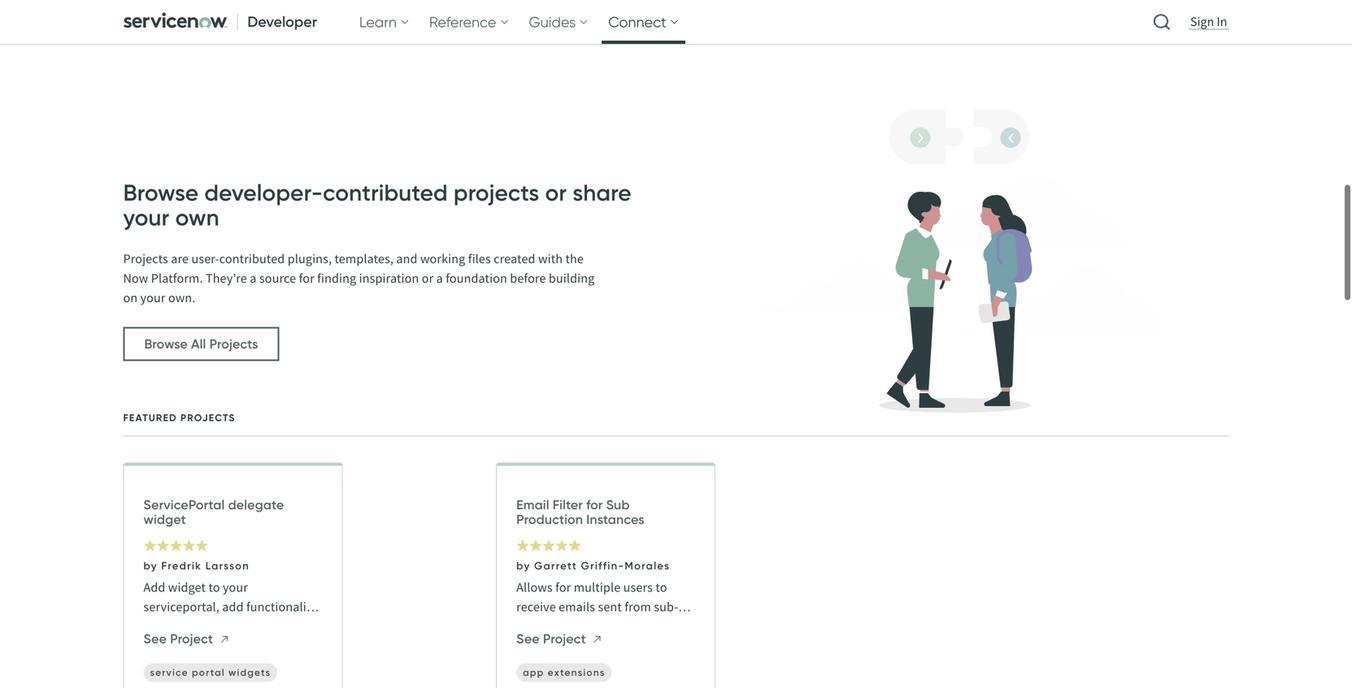 Task type: locate. For each thing, give the bounding box(es) containing it.
featured projects
[[123, 412, 235, 425]]

your left the own at the left top of page
[[123, 204, 169, 232]]

0 vertical spatial projects
[[123, 251, 168, 267]]

on
[[123, 290, 138, 306]]

in
[[1217, 13, 1227, 30]]

0 horizontal spatial a
[[250, 271, 257, 287]]

sign in
[[1190, 13, 1227, 30]]

or inside projects are user-contributed plugins, templates, and working files created with the now platform. they're a source for finding inspiration or a foundation before building on your own.
[[422, 271, 434, 287]]

0 vertical spatial or
[[545, 179, 567, 207]]

1 horizontal spatial contributed
[[323, 179, 448, 207]]

connect
[[608, 13, 666, 31]]

projects
[[123, 251, 168, 267], [181, 412, 235, 425]]

0 vertical spatial your
[[123, 204, 169, 232]]

share
[[573, 179, 632, 207]]

1 vertical spatial your
[[140, 290, 166, 306]]

reference button
[[423, 0, 516, 44]]

finding
[[317, 271, 356, 287]]

developer link
[[117, 0, 327, 44]]

your right on
[[140, 290, 166, 306]]

or
[[545, 179, 567, 207], [422, 271, 434, 287]]

sign in button
[[1187, 13, 1231, 31]]

or left share
[[545, 179, 567, 207]]

learn button
[[353, 0, 416, 44]]

source
[[259, 271, 296, 287]]

1 horizontal spatial projects
[[181, 412, 235, 425]]

0 horizontal spatial projects
[[123, 251, 168, 267]]

1 vertical spatial or
[[422, 271, 434, 287]]

platform.
[[151, 271, 203, 287]]

and
[[396, 251, 418, 267]]

created
[[494, 251, 535, 267]]

a down working
[[436, 271, 443, 287]]

your inside projects are user-contributed plugins, templates, and working files created with the now platform. they're a source for finding inspiration or a foundation before building on your own.
[[140, 290, 166, 306]]

own.
[[168, 290, 195, 306]]

projects
[[454, 179, 539, 207]]

contributed inside projects are user-contributed plugins, templates, and working files created with the now platform. they're a source for finding inspiration or a foundation before building on your own.
[[219, 251, 285, 267]]

developer
[[248, 13, 317, 31]]

learn
[[359, 13, 397, 31]]

your
[[123, 204, 169, 232], [140, 290, 166, 306]]

1 horizontal spatial a
[[436, 271, 443, 287]]

foundation
[[446, 271, 507, 287]]

1 horizontal spatial or
[[545, 179, 567, 207]]

1 vertical spatial projects
[[181, 412, 235, 425]]

contributed up 'source'
[[219, 251, 285, 267]]

a left 'source'
[[250, 271, 257, 287]]

contributed inside browse developer-contributed projects or share your own
[[323, 179, 448, 207]]

working
[[420, 251, 465, 267]]

contributed
[[323, 179, 448, 207], [219, 251, 285, 267]]

0 horizontal spatial or
[[422, 271, 434, 287]]

projects right featured
[[181, 412, 235, 425]]

plugins,
[[288, 251, 332, 267]]

the
[[565, 251, 584, 267]]

contributed up templates,
[[323, 179, 448, 207]]

projects up now
[[123, 251, 168, 267]]

0 horizontal spatial contributed
[[219, 251, 285, 267]]

a
[[250, 271, 257, 287], [436, 271, 443, 287]]

or down working
[[422, 271, 434, 287]]

1 vertical spatial contributed
[[219, 251, 285, 267]]

0 vertical spatial contributed
[[323, 179, 448, 207]]

with
[[538, 251, 563, 267]]



Task type: describe. For each thing, give the bounding box(es) containing it.
or inside browse developer-contributed projects or share your own
[[545, 179, 567, 207]]

for
[[299, 271, 314, 287]]

user-
[[191, 251, 219, 267]]

guides
[[529, 13, 576, 31]]

sign
[[1190, 13, 1214, 30]]

own
[[175, 204, 219, 232]]

projects inside projects are user-contributed plugins, templates, and working files created with the now platform. they're a source for finding inspiration or a foundation before building on your own.
[[123, 251, 168, 267]]

are
[[171, 251, 189, 267]]

before
[[510, 271, 546, 287]]

building
[[549, 271, 595, 287]]

browse developer-contributed projects or share your own
[[123, 179, 632, 232]]

connect button
[[602, 0, 686, 44]]

your inside browse developer-contributed projects or share your own
[[123, 204, 169, 232]]

2 a from the left
[[436, 271, 443, 287]]

1 a from the left
[[250, 271, 257, 287]]

guides button
[[522, 0, 595, 44]]

they're
[[206, 271, 247, 287]]

developer-
[[204, 179, 323, 207]]

projects are user-contributed plugins, templates, and working files created with the now platform. they're a source for finding inspiration or a foundation before building on your own.
[[123, 251, 595, 306]]

inspiration
[[359, 271, 419, 287]]

reference
[[429, 13, 496, 31]]

browse
[[123, 179, 199, 207]]

templates,
[[335, 251, 394, 267]]

files
[[468, 251, 491, 267]]

featured
[[123, 412, 177, 425]]

now
[[123, 271, 148, 287]]



Task type: vqa. For each thing, say whether or not it's contained in the screenshot.
Developer Program FAQ
no



